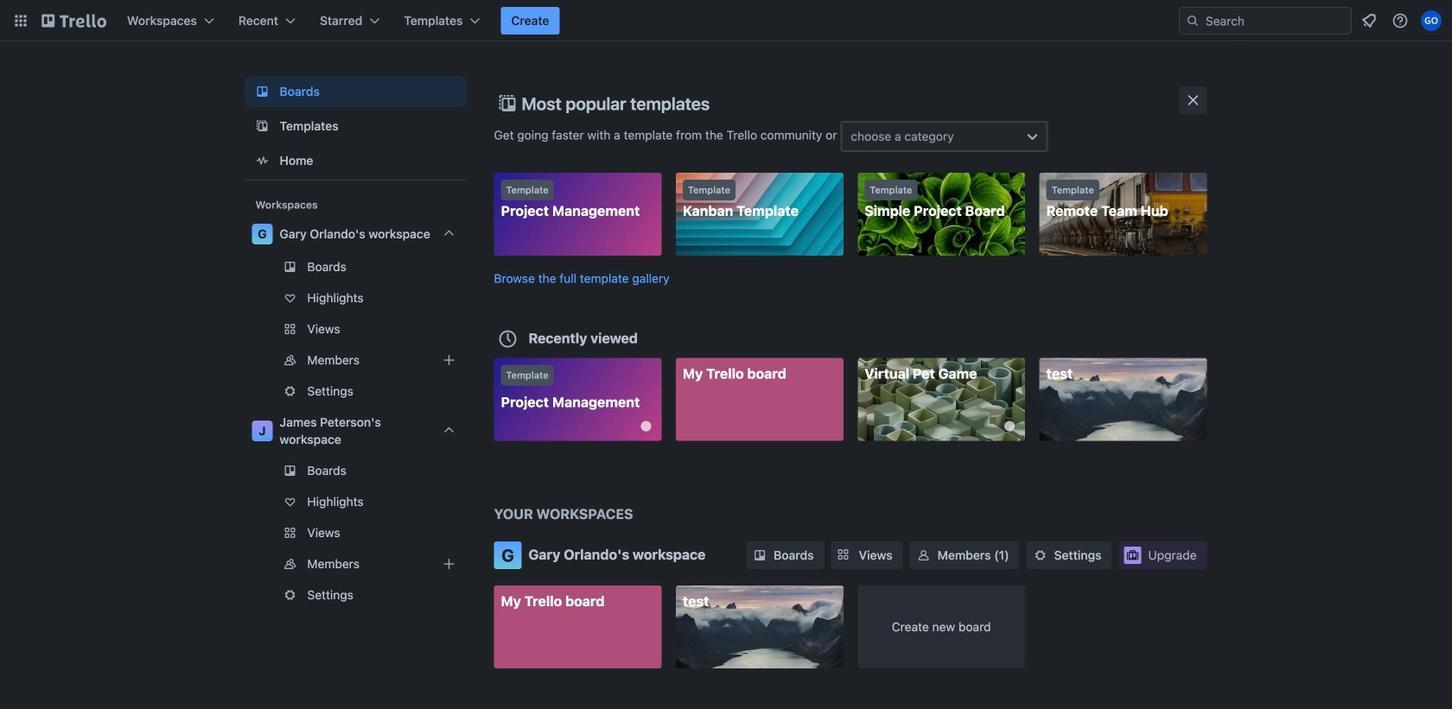 Task type: describe. For each thing, give the bounding box(es) containing it.
0 notifications image
[[1359, 10, 1380, 31]]

2 sm image from the left
[[1032, 547, 1049, 565]]

home image
[[252, 150, 273, 171]]

Search field
[[1200, 8, 1351, 34]]

board image
[[252, 81, 273, 102]]

open information menu image
[[1392, 12, 1409, 29]]

search image
[[1186, 14, 1200, 28]]

primary element
[[0, 0, 1452, 41]]

template board image
[[252, 116, 273, 137]]



Task type: locate. For each thing, give the bounding box(es) containing it.
gary orlando (garyorlando) image
[[1421, 10, 1442, 31]]

sm image
[[915, 547, 933, 565]]

add image
[[439, 350, 460, 371], [439, 554, 460, 575]]

there is new activity on this board. image
[[641, 421, 651, 432]]

0 horizontal spatial sm image
[[751, 547, 769, 565]]

1 add image from the top
[[439, 350, 460, 371]]

1 sm image from the left
[[751, 547, 769, 565]]

sm image
[[751, 547, 769, 565], [1032, 547, 1049, 565]]

back to home image
[[41, 7, 106, 35]]

there is new activity on this board. image
[[1005, 421, 1015, 432]]

0 vertical spatial add image
[[439, 350, 460, 371]]

1 horizontal spatial sm image
[[1032, 547, 1049, 565]]

2 add image from the top
[[439, 554, 460, 575]]

1 vertical spatial add image
[[439, 554, 460, 575]]



Task type: vqa. For each thing, say whether or not it's contained in the screenshot.
home icon
yes



